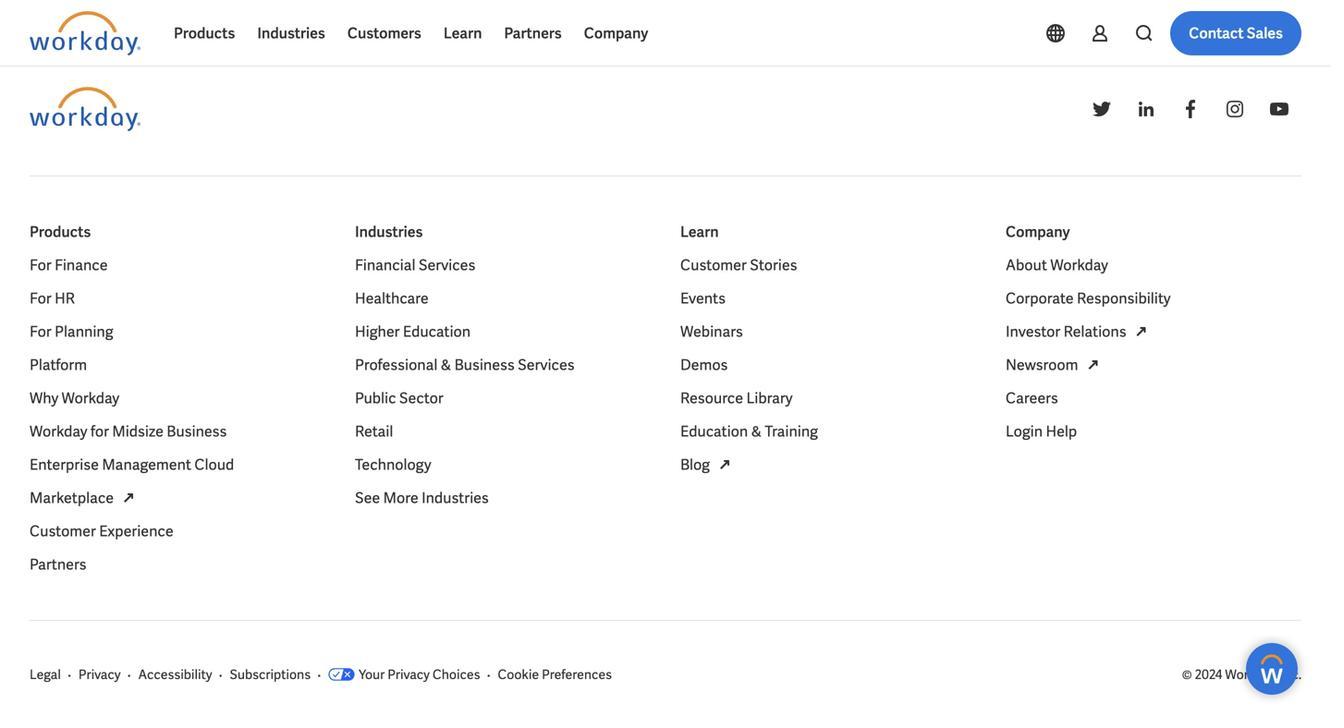 Task type: vqa. For each thing, say whether or not it's contained in the screenshot.
See Story for Millions of clients trust Franklin Templeton with investments. Franklin Templeton trusts Workday with financials.
no



Task type: describe. For each thing, give the bounding box(es) containing it.
midsize
[[112, 422, 163, 441]]

about workday link
[[1006, 254, 1108, 276]]

login help link
[[1006, 420, 1077, 443]]

workday for midsize business link
[[30, 420, 227, 443]]

resource library
[[680, 389, 793, 408]]

financial services
[[355, 255, 475, 275]]

help
[[1046, 422, 1077, 441]]

partners button
[[493, 11, 573, 55]]

demos
[[680, 355, 728, 375]]

customer for customer stories
[[680, 255, 747, 275]]

products inside dropdown button
[[174, 24, 235, 43]]

learn button
[[432, 11, 493, 55]]

careers
[[1006, 389, 1058, 408]]

blog
[[680, 455, 710, 475]]

industries inside "link"
[[422, 488, 489, 508]]

webinars link
[[680, 321, 743, 343]]

resource library link
[[680, 387, 793, 409]]

1 horizontal spatial learn
[[680, 222, 719, 242]]

planning
[[55, 322, 113, 341]]

sector
[[399, 389, 443, 408]]

contact
[[1189, 24, 1244, 43]]

training
[[765, 422, 818, 441]]

& for education
[[751, 422, 762, 441]]

opens in a new tab image for newsroom
[[1082, 354, 1104, 376]]

investor relations
[[1006, 322, 1126, 341]]

see more industries link
[[355, 487, 489, 509]]

workday for why workday
[[62, 389, 119, 408]]

subscriptions
[[230, 666, 311, 683]]

education inside higher education link
[[403, 322, 471, 341]]

why workday link
[[30, 387, 119, 409]]

business inside "link"
[[454, 355, 515, 375]]

demos link
[[680, 354, 728, 376]]

customer stories
[[680, 255, 797, 275]]

financial
[[355, 255, 415, 275]]

customer experience
[[30, 522, 173, 541]]

choices
[[433, 666, 480, 683]]

education & training
[[680, 422, 818, 441]]

privacy link
[[78, 665, 121, 684]]

for
[[91, 422, 109, 441]]

newsroom
[[1006, 355, 1078, 375]]

products button
[[163, 11, 246, 55]]

healthcare link
[[355, 287, 429, 310]]

partners for partners link
[[30, 555, 86, 574]]

go to facebook image
[[1179, 98, 1202, 120]]

retail
[[355, 422, 393, 441]]

enterprise
[[30, 455, 99, 475]]

for finance
[[30, 255, 108, 275]]

contact sales
[[1189, 24, 1283, 43]]

stories
[[750, 255, 797, 275]]

webinars
[[680, 322, 743, 341]]

industries inside dropdown button
[[257, 24, 325, 43]]

corporate responsibility link
[[1006, 287, 1171, 310]]

library
[[746, 389, 793, 408]]

resource
[[680, 389, 743, 408]]

events link
[[680, 287, 726, 310]]

why
[[30, 389, 58, 408]]

company button
[[573, 11, 659, 55]]

privacy image
[[328, 668, 355, 681]]

list for products
[[30, 254, 325, 576]]

marketplace
[[30, 488, 114, 508]]

more
[[383, 488, 418, 508]]

& for professional
[[441, 355, 451, 375]]

1 privacy from the left
[[78, 666, 121, 683]]

corporate
[[1006, 289, 1074, 308]]

about workday
[[1006, 255, 1108, 275]]

cookie preferences
[[498, 666, 612, 683]]

learn inside dropdown button
[[444, 24, 482, 43]]

investor relations link
[[1006, 321, 1152, 343]]

accessibility link
[[138, 665, 212, 684]]

customer stories link
[[680, 254, 797, 276]]

2024
[[1195, 666, 1222, 683]]

1 horizontal spatial company
[[1006, 222, 1070, 242]]

legal
[[30, 666, 61, 683]]

0 horizontal spatial services
[[419, 255, 475, 275]]

higher education link
[[355, 321, 471, 343]]

1 go to the homepage image from the top
[[30, 11, 140, 55]]

for hr link
[[30, 287, 75, 310]]

for planning
[[30, 322, 113, 341]]

for planning link
[[30, 321, 113, 343]]

experience
[[99, 522, 173, 541]]

industries button
[[246, 11, 336, 55]]

for finance link
[[30, 254, 108, 276]]

company inside dropdown button
[[584, 24, 648, 43]]

your
[[359, 666, 385, 683]]

opens in a new tab image for investor relations
[[1130, 321, 1152, 343]]

customer experience link
[[30, 520, 173, 542]]

login help
[[1006, 422, 1077, 441]]

partners link
[[30, 554, 86, 576]]

technology link
[[355, 454, 431, 476]]

see
[[355, 488, 380, 508]]

partners for partners 'dropdown button'
[[504, 24, 562, 43]]

1 vertical spatial industries
[[355, 222, 423, 242]]



Task type: locate. For each thing, give the bounding box(es) containing it.
subscriptions link
[[230, 665, 311, 684]]

©
[[1182, 666, 1192, 683]]

0 vertical spatial partners
[[504, 24, 562, 43]]

0 horizontal spatial partners
[[30, 555, 86, 574]]

your privacy choices link
[[328, 665, 480, 684]]

0 vertical spatial services
[[419, 255, 475, 275]]

1 horizontal spatial opens in a new tab image
[[1082, 354, 1104, 376]]

& up sector
[[441, 355, 451, 375]]

1 vertical spatial education
[[680, 422, 748, 441]]

cloud
[[194, 455, 234, 475]]

customer for customer experience
[[30, 522, 96, 541]]

business
[[454, 355, 515, 375], [167, 422, 227, 441]]

1 horizontal spatial products
[[174, 24, 235, 43]]

opens in a new tab image right blog
[[714, 454, 736, 476]]

1 vertical spatial learn
[[680, 222, 719, 242]]

list containing about workday
[[1006, 254, 1301, 443]]

1 horizontal spatial &
[[751, 422, 762, 441]]

2 vertical spatial for
[[30, 322, 51, 341]]

workday,
[[1225, 666, 1278, 683]]

opens in a new tab image for blog
[[714, 454, 736, 476]]

sales
[[1247, 24, 1283, 43]]

1 for from the top
[[30, 255, 51, 275]]

contact sales link
[[1170, 11, 1301, 55]]

company up the about
[[1006, 222, 1070, 242]]

retail link
[[355, 420, 393, 443]]

0 vertical spatial business
[[454, 355, 515, 375]]

customers
[[347, 24, 421, 43]]

1 vertical spatial services
[[518, 355, 575, 375]]

customer inside customer stories link
[[680, 255, 747, 275]]

list containing for finance
[[30, 254, 325, 576]]

1 vertical spatial business
[[167, 422, 227, 441]]

list for industries
[[355, 254, 651, 509]]

list containing financial services
[[355, 254, 651, 509]]

for left hr
[[30, 289, 51, 308]]

workday up corporate responsibility "link"
[[1050, 255, 1108, 275]]

1 vertical spatial products
[[30, 222, 91, 242]]

inc.
[[1280, 666, 1301, 683]]

&
[[441, 355, 451, 375], [751, 422, 762, 441]]

accessibility
[[138, 666, 212, 683]]

1 vertical spatial partners
[[30, 555, 86, 574]]

0 vertical spatial industries
[[257, 24, 325, 43]]

education up the professional & business services "link"
[[403, 322, 471, 341]]

3 list from the left
[[680, 254, 976, 476]]

industries
[[257, 24, 325, 43], [355, 222, 423, 242], [422, 488, 489, 508]]

2 vertical spatial industries
[[422, 488, 489, 508]]

0 vertical spatial opens in a new tab image
[[1130, 321, 1152, 343]]

0 vertical spatial workday
[[1050, 255, 1108, 275]]

2 go to the homepage image from the top
[[30, 87, 140, 131]]

for down for hr link
[[30, 322, 51, 341]]

see more industries
[[355, 488, 489, 508]]

4 list from the left
[[1006, 254, 1301, 443]]

1 list from the left
[[30, 254, 325, 576]]

professional & business services link
[[355, 354, 575, 376]]

products up for finance
[[30, 222, 91, 242]]

technology
[[355, 455, 431, 475]]

1 vertical spatial customer
[[30, 522, 96, 541]]

responsibility
[[1077, 289, 1171, 308]]

blog link
[[680, 454, 736, 476]]

legal link
[[30, 665, 61, 684]]

go to the homepage image
[[30, 11, 140, 55], [30, 87, 140, 131]]

workday for about workday
[[1050, 255, 1108, 275]]

0 horizontal spatial &
[[441, 355, 451, 375]]

1 horizontal spatial customer
[[680, 255, 747, 275]]

customers button
[[336, 11, 432, 55]]

list containing customer stories
[[680, 254, 976, 476]]

for for for planning
[[30, 322, 51, 341]]

partners right learn dropdown button
[[504, 24, 562, 43]]

& left training at the right of page
[[751, 422, 762, 441]]

1 horizontal spatial privacy
[[388, 666, 430, 683]]

public sector
[[355, 389, 443, 408]]

go to linkedin image
[[1135, 98, 1157, 120]]

0 vertical spatial &
[[441, 355, 451, 375]]

0 horizontal spatial learn
[[444, 24, 482, 43]]

cookie preferences link
[[498, 665, 612, 684]]

customer inside customer experience link
[[30, 522, 96, 541]]

education & training link
[[680, 420, 818, 443]]

2 list from the left
[[355, 254, 651, 509]]

corporate responsibility
[[1006, 289, 1171, 308]]

preferences
[[542, 666, 612, 683]]

1 vertical spatial company
[[1006, 222, 1070, 242]]

professional & business services
[[355, 355, 575, 375]]

education
[[403, 322, 471, 341], [680, 422, 748, 441]]

management
[[102, 455, 191, 475]]

0 horizontal spatial business
[[167, 422, 227, 441]]

business up cloud
[[167, 422, 227, 441]]

partners
[[504, 24, 562, 43], [30, 555, 86, 574]]

learn up customer stories
[[680, 222, 719, 242]]

0 horizontal spatial company
[[584, 24, 648, 43]]

higher
[[355, 322, 400, 341]]

1 vertical spatial go to the homepage image
[[30, 87, 140, 131]]

learn left partners 'dropdown button'
[[444, 24, 482, 43]]

go to youtube image
[[1268, 98, 1290, 120]]

healthcare
[[355, 289, 429, 308]]

company right partners 'dropdown button'
[[584, 24, 648, 43]]

0 vertical spatial products
[[174, 24, 235, 43]]

2 vertical spatial workday
[[30, 422, 87, 441]]

your privacy choices
[[359, 666, 480, 683]]

privacy
[[78, 666, 121, 683], [388, 666, 430, 683]]

list for company
[[1006, 254, 1301, 443]]

partners inside list
[[30, 555, 86, 574]]

1 horizontal spatial partners
[[504, 24, 562, 43]]

0 vertical spatial education
[[403, 322, 471, 341]]

0 vertical spatial company
[[584, 24, 648, 43]]

& inside "link"
[[441, 355, 451, 375]]

relations
[[1064, 322, 1126, 341]]

cookie
[[498, 666, 539, 683]]

industries right the products dropdown button
[[257, 24, 325, 43]]

platform
[[30, 355, 87, 375]]

workday
[[1050, 255, 1108, 275], [62, 389, 119, 408], [30, 422, 87, 441]]

customer
[[680, 255, 747, 275], [30, 522, 96, 541]]

0 vertical spatial customer
[[680, 255, 747, 275]]

1 vertical spatial &
[[751, 422, 762, 441]]

public sector link
[[355, 387, 443, 409]]

1 vertical spatial for
[[30, 289, 51, 308]]

for up for hr
[[30, 255, 51, 275]]

1 horizontal spatial services
[[518, 355, 575, 375]]

0 vertical spatial learn
[[444, 24, 482, 43]]

3 for from the top
[[30, 322, 51, 341]]

privacy right your
[[388, 666, 430, 683]]

partners inside 'dropdown button'
[[504, 24, 562, 43]]

opens in a new tab image
[[117, 487, 140, 509]]

1 horizontal spatial education
[[680, 422, 748, 441]]

business down higher education link
[[454, 355, 515, 375]]

newsroom link
[[1006, 354, 1104, 376]]

workday up for
[[62, 389, 119, 408]]

customer up partners link
[[30, 522, 96, 541]]

© 2024 workday, inc.
[[1182, 666, 1301, 683]]

opens in a new tab image down the responsibility
[[1130, 321, 1152, 343]]

2 privacy from the left
[[388, 666, 430, 683]]

investor
[[1006, 322, 1060, 341]]

0 horizontal spatial education
[[403, 322, 471, 341]]

industries up financial
[[355, 222, 423, 242]]

about
[[1006, 255, 1047, 275]]

1 vertical spatial opens in a new tab image
[[1082, 354, 1104, 376]]

for for for hr
[[30, 289, 51, 308]]

enterprise management cloud link
[[30, 454, 234, 476]]

privacy right legal link
[[78, 666, 121, 683]]

2 horizontal spatial opens in a new tab image
[[1130, 321, 1152, 343]]

for hr
[[30, 289, 75, 308]]

enterprise management cloud
[[30, 455, 234, 475]]

partners down customer experience link
[[30, 555, 86, 574]]

2 vertical spatial opens in a new tab image
[[714, 454, 736, 476]]

for
[[30, 255, 51, 275], [30, 289, 51, 308], [30, 322, 51, 341]]

products left industries dropdown button
[[174, 24, 235, 43]]

0 horizontal spatial opens in a new tab image
[[714, 454, 736, 476]]

workday up enterprise
[[30, 422, 87, 441]]

1 horizontal spatial business
[[454, 355, 515, 375]]

finance
[[55, 255, 108, 275]]

services inside "link"
[[518, 355, 575, 375]]

industries right more
[[422, 488, 489, 508]]

0 horizontal spatial products
[[30, 222, 91, 242]]

hr
[[55, 289, 75, 308]]

for for for finance
[[30, 255, 51, 275]]

education down resource on the bottom right of the page
[[680, 422, 748, 441]]

2 for from the top
[[30, 289, 51, 308]]

platform link
[[30, 354, 87, 376]]

0 vertical spatial for
[[30, 255, 51, 275]]

1 vertical spatial workday
[[62, 389, 119, 408]]

0 horizontal spatial customer
[[30, 522, 96, 541]]

public
[[355, 389, 396, 408]]

list for learn
[[680, 254, 976, 476]]

0 horizontal spatial privacy
[[78, 666, 121, 683]]

higher education
[[355, 322, 471, 341]]

opens in a new tab image
[[1130, 321, 1152, 343], [1082, 354, 1104, 376], [714, 454, 736, 476]]

go to instagram image
[[1224, 98, 1246, 120]]

professional
[[355, 355, 438, 375]]

0 vertical spatial go to the homepage image
[[30, 11, 140, 55]]

company
[[584, 24, 648, 43], [1006, 222, 1070, 242]]

opens in a new tab image down relations
[[1082, 354, 1104, 376]]

login
[[1006, 422, 1043, 441]]

customer up events link
[[680, 255, 747, 275]]

education inside education & training link
[[680, 422, 748, 441]]

careers link
[[1006, 387, 1058, 409]]

marketplace link
[[30, 487, 140, 509]]

why workday
[[30, 389, 119, 408]]

go to twitter image
[[1091, 98, 1113, 120]]

list
[[30, 254, 325, 576], [355, 254, 651, 509], [680, 254, 976, 476], [1006, 254, 1301, 443]]



